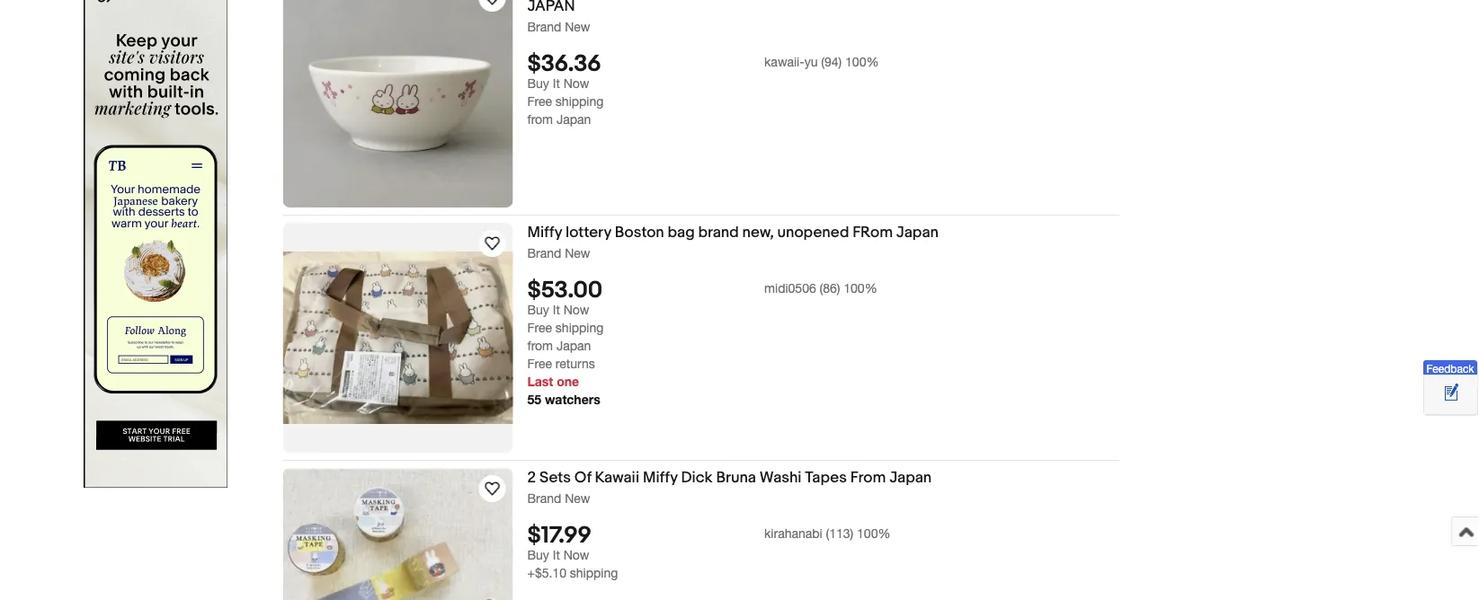 Task type: locate. For each thing, give the bounding box(es) containing it.
buy up +$5.10
[[527, 548, 549, 563]]

it for midi0506 (86) 100% buy it now free shipping from japan free returns last one 55 watchers
[[553, 303, 560, 318]]

1 it from the top
[[553, 76, 560, 91]]

100% right (113) at right bottom
[[857, 526, 891, 541]]

0 vertical spatial brand
[[527, 19, 561, 34]]

buy inside midi0506 (86) 100% buy it now free shipping from japan free returns last one 55 watchers
[[527, 303, 549, 318]]

1 vertical spatial it
[[553, 303, 560, 318]]

from
[[527, 112, 553, 127], [527, 339, 553, 354]]

shipping
[[556, 94, 604, 109], [556, 321, 604, 336], [570, 566, 618, 581]]

+$5.10
[[527, 566, 566, 581]]

brand
[[698, 223, 739, 242]]

2 new from the top
[[565, 246, 590, 260]]

japan up returns
[[557, 339, 591, 354]]

0 vertical spatial 100%
[[845, 54, 879, 69]]

watchers
[[545, 393, 600, 408]]

2 vertical spatial buy
[[527, 548, 549, 563]]

55
[[527, 393, 541, 408]]

3 buy from the top
[[527, 548, 549, 563]]

0 vertical spatial now
[[564, 76, 589, 91]]

japan down "$36.36"
[[557, 112, 591, 127]]

2 brand from the top
[[527, 246, 561, 260]]

2
[[527, 469, 536, 487]]

buy
[[527, 76, 549, 91], [527, 303, 549, 318], [527, 548, 549, 563]]

shipping up returns
[[556, 321, 604, 336]]

tapes
[[805, 469, 847, 487]]

2 vertical spatial now
[[564, 548, 589, 563]]

2 sets of kawaii miffy dick bruna washi tapes from japan heading
[[527, 469, 932, 487]]

shipping down "$36.36"
[[556, 94, 604, 109]]

1 vertical spatial 100%
[[844, 281, 877, 296]]

from up the last on the left bottom of the page
[[527, 339, 553, 354]]

1 vertical spatial free
[[527, 321, 552, 336]]

3 new from the top
[[565, 491, 590, 506]]

100% right '(86)'
[[844, 281, 877, 296]]

free down $53.00
[[527, 321, 552, 336]]

now
[[564, 76, 589, 91], [564, 303, 589, 318], [564, 548, 589, 563]]

100%
[[845, 54, 879, 69], [844, 281, 877, 296], [857, 526, 891, 541]]

100% inside 'kirahanabi (113) 100% buy it now +$5.10 shipping'
[[857, 526, 891, 541]]

free down "$36.36"
[[527, 94, 552, 109]]

brand up $53.00
[[527, 246, 561, 260]]

bag
[[668, 223, 695, 242]]

brand inside 2 sets of kawaii miffy dick bruna washi tapes from japan brand new
[[527, 491, 561, 506]]

1 new from the top
[[565, 19, 590, 34]]

1 vertical spatial now
[[564, 303, 589, 318]]

2 vertical spatial free
[[527, 357, 552, 372]]

1 buy from the top
[[527, 76, 549, 91]]

2 vertical spatial new
[[565, 491, 590, 506]]

japan inside the kawaii-yu (94) 100% buy it now free shipping from japan
[[557, 112, 591, 127]]

new
[[565, 19, 590, 34], [565, 246, 590, 260], [565, 491, 590, 506]]

0 vertical spatial miffy
[[527, 223, 562, 242]]

0 vertical spatial shipping
[[556, 94, 604, 109]]

miffy left dick
[[643, 469, 678, 487]]

it up +$5.10
[[553, 548, 560, 563]]

2 vertical spatial shipping
[[570, 566, 618, 581]]

0 vertical spatial free
[[527, 94, 552, 109]]

1 vertical spatial shipping
[[556, 321, 604, 336]]

2 it from the top
[[553, 303, 560, 318]]

2 vertical spatial it
[[553, 548, 560, 563]]

japan right from on the top of page
[[896, 223, 939, 242]]

shipping right +$5.10
[[570, 566, 618, 581]]

3 brand from the top
[[527, 491, 561, 506]]

now down brand new
[[564, 76, 589, 91]]

buy inside 'kirahanabi (113) 100% buy it now +$5.10 shipping'
[[527, 548, 549, 563]]

1 from from the top
[[527, 112, 553, 127]]

miffy lottery boston bag brand new, unopened from japan brand new
[[527, 223, 939, 260]]

1 vertical spatial buy
[[527, 303, 549, 318]]

shipping for midi0506 (86) 100% buy it now free shipping from japan free returns last one 55 watchers
[[556, 321, 604, 336]]

brand down "sets"
[[527, 491, 561, 506]]

unopened
[[777, 223, 849, 242]]

new,
[[742, 223, 774, 242]]

japan
[[557, 112, 591, 127], [896, 223, 939, 242], [557, 339, 591, 354], [890, 469, 932, 487]]

advertisement region
[[84, 0, 228, 489]]

yu
[[805, 54, 818, 69]]

new inside miffy lottery boston bag brand new, unopened from japan brand new
[[565, 246, 590, 260]]

0 vertical spatial new
[[565, 19, 590, 34]]

2 from from the top
[[527, 339, 553, 354]]

shipping inside 'kirahanabi (113) 100% buy it now +$5.10 shipping'
[[570, 566, 618, 581]]

now up +$5.10
[[564, 548, 589, 563]]

it
[[553, 76, 560, 91], [553, 303, 560, 318], [553, 548, 560, 563]]

(86)
[[820, 281, 840, 296]]

new down the of
[[565, 491, 590, 506]]

last
[[527, 375, 553, 390]]

new down "lottery"
[[565, 246, 590, 260]]

1 brand from the top
[[527, 19, 561, 34]]

new up "$36.36"
[[565, 19, 590, 34]]

buy inside the kawaii-yu (94) 100% buy it now free shipping from japan
[[527, 76, 549, 91]]

brand up "$36.36"
[[527, 19, 561, 34]]

watch kanto plastic industry miffy miffy biomass miffy soup bowl tableware from japan image
[[482, 0, 503, 9]]

shipping inside midi0506 (86) 100% buy it now free shipping from japan free returns last one 55 watchers
[[556, 321, 604, 336]]

it down brand new
[[553, 76, 560, 91]]

it inside midi0506 (86) 100% buy it now free shipping from japan free returns last one 55 watchers
[[553, 303, 560, 318]]

0 vertical spatial buy
[[527, 76, 549, 91]]

100% right (94)
[[845, 54, 879, 69]]

3 free from the top
[[527, 357, 552, 372]]

0 vertical spatial from
[[527, 112, 553, 127]]

(94)
[[821, 54, 842, 69]]

1 free from the top
[[527, 94, 552, 109]]

kawaii
[[595, 469, 640, 487]]

2 vertical spatial brand
[[527, 491, 561, 506]]

3 it from the top
[[553, 548, 560, 563]]

1 vertical spatial from
[[527, 339, 553, 354]]

of
[[575, 469, 592, 487]]

now up returns
[[564, 303, 589, 318]]

1 horizontal spatial miffy
[[643, 469, 678, 487]]

miffy lottery boston bag brand new, unopened from japan heading
[[527, 223, 939, 242]]

3 now from the top
[[564, 548, 589, 563]]

now inside 'kirahanabi (113) 100% buy it now +$5.10 shipping'
[[564, 548, 589, 563]]

2 now from the top
[[564, 303, 589, 318]]

buy up the last on the left bottom of the page
[[527, 303, 549, 318]]

free up the last on the left bottom of the page
[[527, 357, 552, 372]]

1 now from the top
[[564, 76, 589, 91]]

1 vertical spatial new
[[565, 246, 590, 260]]

100% inside the kawaii-yu (94) 100% buy it now free shipping from japan
[[845, 54, 879, 69]]

from inside midi0506 (86) 100% buy it now free shipping from japan free returns last one 55 watchers
[[527, 339, 553, 354]]

$53.00
[[527, 277, 603, 305]]

it inside 'kirahanabi (113) 100% buy it now +$5.10 shipping'
[[553, 548, 560, 563]]

miffy left "lottery"
[[527, 223, 562, 242]]

now inside midi0506 (86) 100% buy it now free shipping from japan free returns last one 55 watchers
[[564, 303, 589, 318]]

1 vertical spatial miffy
[[643, 469, 678, 487]]

2 vertical spatial 100%
[[857, 526, 891, 541]]

miffy
[[527, 223, 562, 242], [643, 469, 678, 487]]

100% inside midi0506 (86) 100% buy it now free shipping from japan free returns last one 55 watchers
[[844, 281, 877, 296]]

washi
[[760, 469, 802, 487]]

100% for (86)
[[844, 281, 877, 296]]

0 horizontal spatial miffy
[[527, 223, 562, 242]]

it up returns
[[553, 303, 560, 318]]

from inside the kawaii-yu (94) 100% buy it now free shipping from japan
[[527, 112, 553, 127]]

brand
[[527, 19, 561, 34], [527, 246, 561, 260], [527, 491, 561, 506]]

from down "$36.36"
[[527, 112, 553, 127]]

free
[[527, 94, 552, 109], [527, 321, 552, 336], [527, 357, 552, 372]]

dick
[[681, 469, 713, 487]]

100% for (113)
[[857, 526, 891, 541]]

watch 2 sets of kawaii miffy dick bruna washi tapes from japan image
[[482, 478, 503, 500]]

buy down brand new
[[527, 76, 549, 91]]

2 buy from the top
[[527, 303, 549, 318]]

1 vertical spatial brand
[[527, 246, 561, 260]]

miffy inside 2 sets of kawaii miffy dick bruna washi tapes from japan brand new
[[643, 469, 678, 487]]

heading
[[527, 0, 1114, 15]]

japan right from
[[890, 469, 932, 487]]

0 vertical spatial it
[[553, 76, 560, 91]]



Task type: describe. For each thing, give the bounding box(es) containing it.
it inside the kawaii-yu (94) 100% buy it now free shipping from japan
[[553, 76, 560, 91]]

now for kirahanabi (113) 100% buy it now +$5.10 shipping
[[564, 548, 589, 563]]

now for midi0506 (86) 100% buy it now free shipping from japan free returns last one 55 watchers
[[564, 303, 589, 318]]

midi0506
[[764, 281, 816, 296]]

japan inside midi0506 (86) 100% buy it now free shipping from japan free returns last one 55 watchers
[[557, 339, 591, 354]]

2 sets of kawaii miffy dick bruna washi tapes from japan brand new
[[527, 469, 932, 506]]

now inside the kawaii-yu (94) 100% buy it now free shipping from japan
[[564, 76, 589, 91]]

it for kirahanabi (113) 100% buy it now +$5.10 shipping
[[553, 548, 560, 563]]

bruna
[[716, 469, 756, 487]]

sets
[[540, 469, 571, 487]]

miffy lottery boston bag brand new, unopened from japan image
[[283, 252, 513, 424]]

buy for midi0506 (86) 100% buy it now free shipping from japan free returns last one 55 watchers
[[527, 303, 549, 318]]

kawaii-
[[764, 54, 805, 69]]

2 free from the top
[[527, 321, 552, 336]]

japan inside miffy lottery boston bag brand new, unopened from japan brand new
[[896, 223, 939, 242]]

(113)
[[826, 526, 854, 541]]

boston
[[615, 223, 664, 242]]

brand new
[[527, 19, 590, 34]]

miffy inside miffy lottery boston bag brand new, unopened from japan brand new
[[527, 223, 562, 242]]

miffy lottery boston bag brand new, unopened from japan link
[[527, 223, 1120, 245]]

new inside 2 sets of kawaii miffy dick bruna washi tapes from japan brand new
[[565, 491, 590, 506]]

shipping for kirahanabi (113) 100% buy it now +$5.10 shipping
[[570, 566, 618, 581]]

lottery
[[566, 223, 611, 242]]

returns
[[556, 357, 595, 372]]

watch miffy lottery boston bag brand new, unopened from japan image
[[482, 233, 503, 255]]

free inside the kawaii-yu (94) 100% buy it now free shipping from japan
[[527, 94, 552, 109]]

kanto plastic industry miffy miffy biomass miffy soup bowl tableware from japan image
[[283, 0, 513, 208]]

midi0506 (86) 100% buy it now free shipping from japan free returns last one 55 watchers
[[527, 281, 877, 408]]

feedback
[[1427, 362, 1474, 375]]

brand inside miffy lottery boston bag brand new, unopened from japan brand new
[[527, 246, 561, 260]]

buy for kirahanabi (113) 100% buy it now +$5.10 shipping
[[527, 548, 549, 563]]

japan inside 2 sets of kawaii miffy dick bruna washi tapes from japan brand new
[[890, 469, 932, 487]]

2 sets of kawaii miffy dick bruna washi tapes from japan image
[[283, 470, 513, 601]]

shipping inside the kawaii-yu (94) 100% buy it now free shipping from japan
[[556, 94, 604, 109]]

kirahanabi (113) 100% buy it now +$5.10 shipping
[[527, 526, 891, 581]]

from
[[850, 469, 886, 487]]

$17.99
[[527, 523, 592, 551]]

from
[[853, 223, 893, 242]]

one
[[557, 375, 579, 390]]

kirahanabi
[[764, 526, 823, 541]]

kawaii-yu (94) 100% buy it now free shipping from japan
[[527, 54, 879, 127]]

2 sets of kawaii miffy dick bruna washi tapes from japan link
[[527, 469, 1120, 491]]

$36.36
[[527, 51, 601, 78]]



Task type: vqa. For each thing, say whether or not it's contained in the screenshot.
'Jewelry'
no



